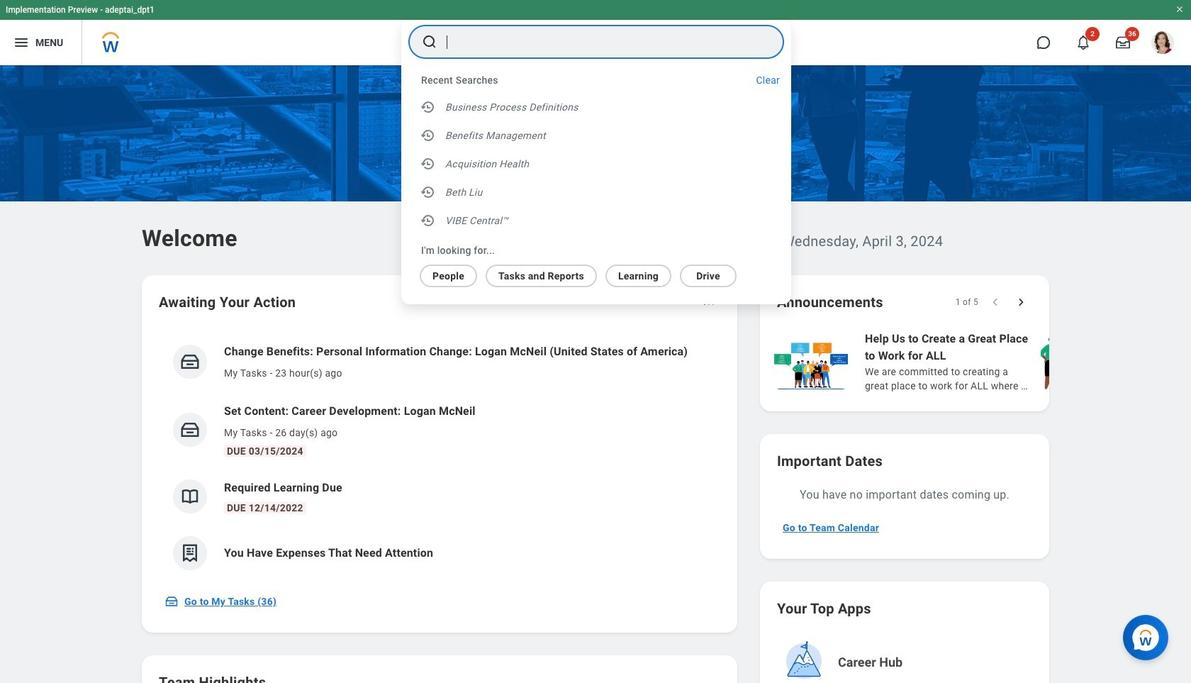 Task type: vqa. For each thing, say whether or not it's contained in the screenshot.
Job
no



Task type: describe. For each thing, give the bounding box(es) containing it.
2 vertical spatial inbox image
[[165, 594, 179, 609]]

1 vertical spatial inbox image
[[179, 419, 201, 440]]

time image
[[420, 184, 437, 201]]

chevron right small image
[[1014, 295, 1028, 309]]

search image
[[421, 33, 438, 50]]

profile logan mcneil image
[[1152, 31, 1175, 57]]

notifications large image
[[1077, 35, 1091, 50]]

1 horizontal spatial list
[[772, 329, 1192, 394]]

dashboard expenses image
[[179, 543, 201, 564]]

0 vertical spatial inbox image
[[179, 351, 201, 372]]

2 time image from the top
[[420, 127, 437, 144]]



Task type: locate. For each thing, give the bounding box(es) containing it.
banner
[[0, 0, 1192, 65]]

3 time image from the top
[[420, 155, 437, 172]]

1 time image from the top
[[420, 99, 437, 116]]

0 vertical spatial list box
[[401, 93, 792, 238]]

related actions image
[[702, 296, 716, 311]]

main content
[[0, 65, 1192, 683]]

1 vertical spatial list box
[[401, 259, 775, 287]]

list box
[[401, 93, 792, 238], [401, 259, 775, 287]]

0 horizontal spatial list
[[159, 332, 721, 582]]

book open image
[[179, 486, 201, 507]]

chevron left small image
[[989, 295, 1003, 309]]

2 list box from the top
[[401, 259, 775, 287]]

status
[[956, 296, 979, 308]]

time image
[[420, 99, 437, 116], [420, 127, 437, 144], [420, 155, 437, 172], [420, 212, 437, 229]]

inbox image
[[179, 351, 201, 372], [179, 419, 201, 440], [165, 594, 179, 609]]

None search field
[[401, 21, 792, 304]]

Search Workday  search field
[[447, 26, 755, 57]]

inbox large image
[[1116, 35, 1131, 50]]

close environment banner image
[[1176, 5, 1184, 13]]

1 list box from the top
[[401, 93, 792, 238]]

list
[[772, 329, 1192, 394], [159, 332, 721, 582]]

justify image
[[13, 34, 30, 51]]

4 time image from the top
[[420, 212, 437, 229]]



